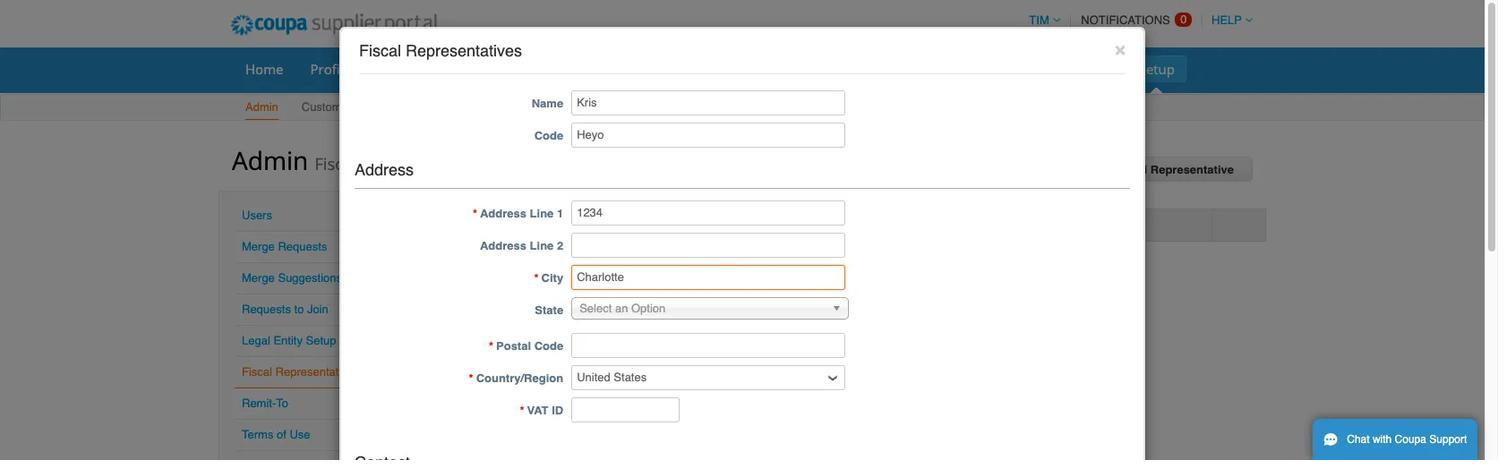 Task type: locate. For each thing, give the bounding box(es) containing it.
requests to join
[[242, 303, 329, 316]]

add-ons
[[1060, 60, 1112, 78]]

requests
[[278, 240, 327, 254], [242, 303, 291, 316]]

Code text field
[[572, 123, 846, 148]]

chat
[[1348, 434, 1370, 446]]

2 vertical spatial address
[[480, 239, 527, 252]]

merge
[[242, 240, 275, 254], [242, 271, 275, 285]]

0 vertical spatial fiscal representatives
[[359, 41, 522, 60]]

setup right × button
[[1139, 60, 1176, 78]]

with
[[1373, 434, 1393, 446]]

customer setup link
[[301, 97, 387, 120]]

* country/region
[[469, 371, 564, 385]]

address up address line 2
[[480, 207, 527, 220]]

1 vertical spatial id
[[552, 404, 564, 417]]

0 vertical spatial admin
[[245, 100, 279, 114]]

setup right customer
[[355, 100, 386, 114]]

1 horizontal spatial setup
[[355, 100, 386, 114]]

none
[[407, 193, 437, 207]]

admin inside admin link
[[245, 100, 279, 114]]

× button
[[1115, 39, 1126, 60]]

id right tax
[[774, 218, 785, 231]]

1 vertical spatial fiscal representatives
[[242, 366, 360, 379]]

city
[[542, 271, 564, 285]]

requests to join link
[[242, 303, 329, 316]]

tax id
[[751, 218, 785, 231]]

orders
[[378, 60, 422, 78]]

address line 2
[[480, 239, 564, 252]]

merge suggestions
[[242, 271, 342, 285]]

* for * vat id
[[520, 404, 525, 417]]

vat
[[527, 404, 549, 417]]

0 horizontal spatial setup
[[306, 334, 336, 348]]

None text field
[[572, 265, 846, 290], [572, 397, 680, 423], [572, 265, 846, 290], [572, 397, 680, 423]]

admin
[[245, 100, 279, 114], [232, 143, 308, 177]]

merge for merge suggestions
[[242, 271, 275, 285]]

admin down admin link
[[232, 143, 308, 177]]

users
[[242, 209, 272, 222]]

admin for admin fiscal representatives
[[232, 143, 308, 177]]

suggestions
[[278, 271, 342, 285]]

1 vertical spatial code
[[535, 339, 564, 353]]

2 horizontal spatial setup
[[1139, 60, 1176, 78]]

* vat id
[[520, 404, 564, 417]]

merge down 'users' link
[[242, 240, 275, 254]]

1 horizontal spatial id
[[774, 218, 785, 231]]

*
[[473, 207, 477, 220], [534, 271, 539, 285], [489, 339, 494, 353], [469, 371, 474, 385], [520, 404, 525, 417]]

admin down "home" at the left top
[[245, 100, 279, 114]]

code
[[535, 129, 564, 142], [535, 339, 564, 353]]

use
[[290, 428, 311, 442]]

legal
[[242, 334, 270, 348]]

1 vertical spatial representatives
[[360, 153, 482, 175]]

representatives
[[406, 41, 522, 60], [360, 153, 482, 175], [276, 366, 360, 379]]

0 vertical spatial address
[[355, 160, 414, 179]]

fiscal
[[359, 41, 401, 60], [315, 153, 356, 175], [1115, 163, 1148, 177], [242, 366, 272, 379]]

chat with coupa support button
[[1313, 419, 1479, 461]]

country/region down postal
[[476, 371, 564, 385]]

to
[[276, 397, 289, 410]]

0 vertical spatial id
[[774, 218, 785, 231]]

id right vat
[[552, 404, 564, 417]]

home link
[[234, 56, 295, 82]]

legal entity setup
[[242, 334, 336, 348]]

1 vertical spatial merge
[[242, 271, 275, 285]]

invoices link
[[642, 56, 716, 82]]

setup link
[[1128, 56, 1187, 82]]

business performance
[[812, 60, 952, 78]]

entity
[[274, 334, 303, 348]]

catalogs link
[[720, 56, 796, 82]]

1 merge from the top
[[242, 240, 275, 254]]

setup
[[1139, 60, 1176, 78], [355, 100, 386, 114], [306, 334, 336, 348]]

address up none
[[355, 160, 414, 179]]

fiscal down 'customer setup' link
[[315, 153, 356, 175]]

setup down join
[[306, 334, 336, 348]]

line left 2
[[530, 239, 554, 252]]

of
[[277, 428, 287, 442]]

add fiscal representative
[[1089, 163, 1235, 177]]

requests left to
[[242, 303, 291, 316]]

users link
[[242, 209, 272, 222]]

id
[[774, 218, 785, 231], [552, 404, 564, 417]]

profile link
[[299, 56, 363, 82]]

country/region up 2
[[534, 218, 621, 231]]

fiscal representatives
[[359, 41, 522, 60], [242, 366, 360, 379]]

code right postal
[[535, 339, 564, 353]]

1 vertical spatial admin
[[232, 143, 308, 177]]

1 vertical spatial line
[[530, 239, 554, 252]]

address
[[355, 160, 414, 179], [480, 207, 527, 220], [480, 239, 527, 252]]

service/time sheets
[[448, 60, 574, 78]]

requests up suggestions
[[278, 240, 327, 254]]

terms of use link
[[242, 428, 311, 442]]

0 vertical spatial code
[[535, 129, 564, 142]]

0 vertical spatial line
[[530, 207, 554, 220]]

tax
[[751, 218, 771, 231]]

0 vertical spatial setup
[[1139, 60, 1176, 78]]

country/region
[[534, 218, 621, 231], [476, 371, 564, 385]]

select an option
[[580, 302, 666, 315]]

state
[[535, 303, 564, 317]]

address for address line 2
[[480, 239, 527, 252]]

customer
[[302, 100, 352, 114]]

remit-to link
[[242, 397, 289, 410]]

line left 1
[[530, 207, 554, 220]]

* for * city
[[534, 271, 539, 285]]

0 vertical spatial merge
[[242, 240, 275, 254]]

fiscal right add
[[1115, 163, 1148, 177]]

code down name
[[535, 129, 564, 142]]

an
[[615, 302, 628, 315]]

Name text field
[[572, 90, 846, 115]]

2 vertical spatial representatives
[[276, 366, 360, 379]]

0 vertical spatial requests
[[278, 240, 327, 254]]

line
[[530, 207, 554, 220], [530, 239, 554, 252]]

merge down merge requests
[[242, 271, 275, 285]]

2 merge from the top
[[242, 271, 275, 285]]

address down the * address line 1
[[480, 239, 527, 252]]

asn link
[[589, 56, 639, 82]]

None text field
[[572, 200, 846, 225], [572, 333, 846, 358], [572, 200, 846, 225], [572, 333, 846, 358]]

add-ons link
[[1049, 56, 1124, 82]]



Task type: vqa. For each thing, say whether or not it's contained in the screenshot.
banner
no



Task type: describe. For each thing, give the bounding box(es) containing it.
chat with coupa support
[[1348, 434, 1468, 446]]

×
[[1115, 39, 1126, 60]]

service/time
[[448, 60, 529, 78]]

select an option link
[[572, 297, 850, 319]]

0 vertical spatial representatives
[[406, 41, 522, 60]]

merge for merge requests
[[242, 240, 275, 254]]

coupa supplier portal image
[[219, 3, 449, 47]]

invoices
[[654, 60, 704, 78]]

1 vertical spatial requests
[[242, 303, 291, 316]]

fiscal right profile
[[359, 41, 401, 60]]

customer setup
[[302, 100, 386, 114]]

home
[[245, 60, 284, 78]]

2 code from the top
[[535, 339, 564, 353]]

business
[[812, 60, 867, 78]]

ons
[[1090, 60, 1112, 78]]

name
[[532, 97, 564, 110]]

catalogs
[[731, 60, 785, 78]]

address for address
[[355, 160, 414, 179]]

merge suggestions link
[[242, 271, 342, 285]]

asn
[[601, 60, 627, 78]]

0 vertical spatial country/region
[[534, 218, 621, 231]]

admin for admin
[[245, 100, 279, 114]]

business performance link
[[800, 56, 964, 82]]

2
[[557, 239, 564, 252]]

sourcing link
[[967, 56, 1045, 82]]

admin fiscal representatives
[[232, 143, 482, 177]]

1 line from the top
[[530, 207, 554, 220]]

coupa
[[1396, 434, 1427, 446]]

performance
[[871, 60, 952, 78]]

* address line 1
[[473, 207, 564, 220]]

to
[[294, 303, 304, 316]]

1
[[557, 207, 564, 220]]

legal entity setup link
[[242, 334, 336, 348]]

admin link
[[245, 97, 279, 120]]

sheets
[[532, 60, 574, 78]]

add-
[[1060, 60, 1090, 78]]

* postal code
[[489, 339, 564, 353]]

join
[[307, 303, 329, 316]]

* for * country/region
[[469, 371, 474, 385]]

1 vertical spatial address
[[480, 207, 527, 220]]

* city
[[534, 271, 564, 285]]

option
[[632, 302, 666, 315]]

terms
[[242, 428, 274, 442]]

add fiscal representative link
[[1070, 157, 1253, 182]]

support
[[1430, 434, 1468, 446]]

add
[[1089, 163, 1112, 177]]

representatives inside admin fiscal representatives
[[360, 153, 482, 175]]

postal
[[496, 339, 531, 353]]

profile
[[310, 60, 351, 78]]

fiscal inside admin fiscal representatives
[[315, 153, 356, 175]]

representative
[[1151, 163, 1235, 177]]

1 vertical spatial setup
[[355, 100, 386, 114]]

remit-
[[242, 397, 276, 410]]

sourcing
[[979, 60, 1034, 78]]

0 horizontal spatial id
[[552, 404, 564, 417]]

merge requests link
[[242, 240, 327, 254]]

1 vertical spatial country/region
[[476, 371, 564, 385]]

2 line from the top
[[530, 239, 554, 252]]

orders link
[[366, 56, 433, 82]]

remit-to
[[242, 397, 289, 410]]

* for * postal code
[[489, 339, 494, 353]]

Address Line 2 text field
[[572, 233, 846, 258]]

1 code from the top
[[535, 129, 564, 142]]

fiscal representatives link
[[242, 366, 360, 379]]

select
[[580, 302, 612, 315]]

merge requests
[[242, 240, 327, 254]]

terms of use
[[242, 428, 311, 442]]

2 vertical spatial setup
[[306, 334, 336, 348]]

service/time sheets link
[[437, 56, 586, 82]]

* for * address line 1
[[473, 207, 477, 220]]

fiscal down the legal
[[242, 366, 272, 379]]



